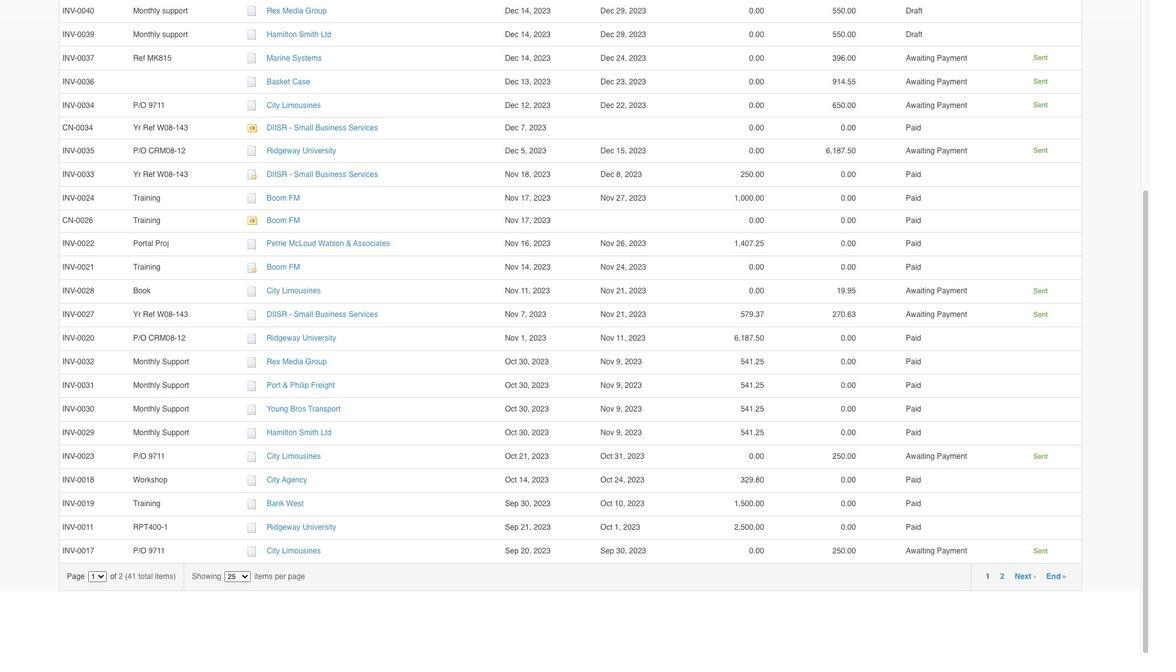 Task type: locate. For each thing, give the bounding box(es) containing it.
rex media group up marine systems 'link'
[[267, 6, 327, 15]]

0 vertical spatial draft
[[906, 6, 922, 15]]

3 awaiting payment from the top
[[906, 101, 967, 110]]

6 awaiting payment from the top
[[906, 310, 967, 319]]

city up the city agency 'link'
[[267, 452, 280, 461]]

group for monthly support
[[305, 6, 327, 15]]

1 vertical spatial fm
[[289, 216, 300, 225]]

2 hamilton from the top
[[267, 429, 297, 437]]

2 support from the top
[[162, 30, 188, 39]]

sent for nov 7, 2023
[[1033, 311, 1048, 319]]

2 vertical spatial diisr
[[267, 310, 287, 319]]

24, down 26,
[[616, 263, 627, 272]]

boom fm link
[[267, 194, 300, 203], [267, 216, 300, 225], [267, 263, 300, 272]]

2 monthly support from the top
[[133, 381, 189, 390]]

0 vertical spatial ridgeway university
[[267, 146, 336, 155]]

0.00
[[749, 6, 764, 15], [749, 30, 764, 39], [749, 53, 764, 62], [749, 77, 764, 86], [749, 101, 764, 110], [749, 124, 764, 133], [841, 124, 856, 133], [749, 146, 764, 155], [841, 170, 856, 179], [841, 194, 856, 203], [749, 216, 764, 225], [841, 216, 856, 225], [841, 239, 856, 248], [749, 263, 764, 272], [841, 263, 856, 272], [749, 287, 764, 295], [841, 334, 856, 343], [841, 358, 856, 366], [841, 381, 856, 390], [841, 405, 856, 414], [841, 429, 856, 437], [749, 452, 764, 461], [841, 476, 856, 485], [841, 500, 856, 508], [841, 523, 856, 532], [749, 547, 764, 556]]

1,
[[521, 334, 527, 343], [615, 523, 621, 532]]

dec
[[505, 6, 519, 15], [601, 6, 614, 15], [505, 30, 519, 39], [601, 30, 614, 39], [505, 53, 519, 62], [601, 53, 614, 62], [505, 77, 519, 86], [601, 77, 614, 86], [505, 101, 519, 110], [601, 101, 614, 110], [505, 124, 519, 133], [505, 146, 519, 155], [601, 146, 614, 155], [601, 170, 614, 179]]

1 w08- from the top
[[157, 124, 175, 133]]

0 horizontal spatial sep 30, 2023
[[505, 500, 551, 508]]

p/o crm08-12 for inv-0035
[[133, 146, 186, 155]]

inv- down inv-0030
[[62, 429, 77, 437]]

5 awaiting payment from the top
[[906, 287, 967, 295]]

inv- up inv-0039
[[62, 6, 77, 15]]

0 vertical spatial rex
[[267, 6, 280, 15]]

yr ref w08-143 for cn-0034
[[133, 124, 188, 133]]

4 monthly from the top
[[133, 381, 160, 390]]

dec 24, 2023
[[601, 53, 650, 62]]

city limousines link up 'page'
[[267, 547, 321, 556]]

2,500.00
[[734, 523, 764, 532]]

0 vertical spatial 24,
[[616, 53, 627, 62]]

group up systems
[[305, 6, 327, 15]]

draft for ltd
[[906, 30, 922, 39]]

1 horizontal spatial &
[[346, 239, 351, 248]]

1 17, from the top
[[521, 194, 531, 203]]

30, for group
[[519, 358, 530, 366]]

4 limousines from the top
[[282, 547, 321, 556]]

2 city limousines from the top
[[267, 287, 321, 295]]

paid for 0031
[[906, 381, 921, 390]]

rex for support
[[267, 6, 280, 15]]

1 university from the top
[[302, 146, 336, 155]]

smith down the young bros transport
[[299, 429, 319, 437]]

1 vertical spatial 0034
[[76, 124, 93, 133]]

support
[[162, 6, 188, 15], [162, 30, 188, 39]]

0 vertical spatial ridgeway university link
[[267, 146, 336, 155]]

city left agency
[[267, 476, 280, 485]]

1 - from the top
[[289, 124, 292, 133]]

541.25 for young bros transport
[[741, 405, 764, 414]]

2 2 from the left
[[1000, 572, 1005, 581]]

fm for cn-0026
[[289, 216, 300, 225]]

1 vertical spatial -
[[289, 170, 292, 179]]

hamilton smith ltd down 'bros'
[[267, 429, 331, 437]]

business
[[315, 124, 346, 133], [315, 170, 346, 179], [315, 310, 346, 319]]

22,
[[616, 101, 627, 110]]

dec 14, 2023 for ltd
[[505, 30, 551, 39]]

limousines down mcloud
[[282, 287, 321, 295]]

boom for 0024
[[267, 194, 287, 203]]

0 vertical spatial group
[[305, 6, 327, 15]]

1 vertical spatial &
[[283, 381, 288, 390]]

inv- up the inv-0024
[[62, 170, 77, 179]]

1 vertical spatial nov 17, 2023
[[505, 216, 551, 225]]

media up philip
[[282, 358, 303, 366]]

9711 up workshop
[[148, 452, 165, 461]]

0 vertical spatial rex media group link
[[267, 6, 327, 15]]

0029
[[77, 429, 94, 437]]

1 vertical spatial 17,
[[521, 216, 531, 225]]

1 rex from the top
[[267, 6, 280, 15]]

2 limousines from the top
[[282, 287, 321, 295]]

city for 0017
[[267, 547, 280, 556]]

awaiting payment for dec 14, 2023
[[906, 53, 967, 62]]

hamilton smith ltd link
[[267, 30, 331, 39], [267, 429, 331, 437]]

2 left the (
[[119, 572, 123, 581]]

1 horizontal spatial 11,
[[616, 334, 626, 343]]

inv- down the inv-0031
[[62, 405, 77, 414]]

3 nov 9, 2023 from the top
[[601, 405, 646, 414]]

26,
[[616, 239, 627, 248]]

inv- up inv-0032
[[62, 334, 77, 343]]

1 vertical spatial 12
[[177, 334, 186, 343]]

13 paid from the top
[[906, 500, 921, 508]]

p/o 9711 up workshop
[[133, 452, 165, 461]]

2 right 1 link at the right of the page
[[1000, 572, 1005, 581]]

paid for 0026
[[906, 216, 921, 225]]

9711 down rpt400-1
[[148, 547, 165, 556]]

1 p/o crm08-12 from the top
[[133, 146, 186, 155]]

inv-0021
[[62, 263, 94, 272]]

payment for sep 20, 2023
[[937, 547, 967, 556]]

ref for 0033
[[143, 170, 155, 179]]

ridgeway university link for dec 5, 2023
[[267, 146, 336, 155]]

ltd down the transport
[[321, 429, 331, 437]]

inv-0037
[[62, 53, 94, 62]]

0 horizontal spatial 11,
[[521, 287, 531, 295]]

services for dec 7, 2023
[[349, 124, 378, 133]]

sep down oct 14, 2023
[[505, 500, 519, 508]]

nov 18, 2023
[[505, 170, 551, 179]]

inv- up 'inv-0034'
[[62, 77, 77, 86]]

8,
[[616, 170, 623, 179]]

portal
[[133, 239, 153, 248]]

monthly support for inv-0040
[[133, 6, 188, 15]]

3 yr ref w08-143 from the top
[[133, 310, 188, 319]]

9711 down mk815
[[148, 101, 165, 110]]

rex media group link for monthly support
[[267, 6, 327, 15]]

sep for oct 10, 2023
[[505, 500, 519, 508]]

boom fm for 0021
[[267, 263, 300, 272]]

0028
[[77, 287, 94, 295]]

6 awaiting from the top
[[906, 310, 935, 319]]

city limousines link up agency
[[267, 452, 321, 461]]

city limousines link for inv-0017
[[267, 547, 321, 556]]

1 vertical spatial 1,
[[615, 523, 621, 532]]

3 monthly support from the top
[[133, 405, 189, 414]]

& right port
[[283, 381, 288, 390]]

city limousines down mcloud
[[267, 287, 321, 295]]

0 vertical spatial support
[[162, 6, 188, 15]]

0 vertical spatial diisr - small business services
[[267, 124, 378, 133]]

2 awaiting payment from the top
[[906, 77, 967, 86]]

10,
[[615, 500, 625, 508]]

city limousines link for inv-0034
[[267, 101, 321, 110]]

1 vertical spatial support
[[162, 30, 188, 39]]

boom fm link for inv-0024
[[267, 194, 300, 203]]

cn- down 'inv-0034'
[[62, 124, 76, 133]]

2 dec 29, 2023 from the top
[[601, 30, 650, 39]]

1 left 2 link
[[986, 572, 990, 581]]

30,
[[519, 358, 530, 366], [519, 381, 530, 390], [519, 405, 530, 414], [519, 429, 530, 437], [521, 500, 531, 508], [616, 547, 627, 556]]

1 vertical spatial 6,187.50
[[734, 334, 764, 343]]

18 inv- from the top
[[62, 452, 77, 461]]

2
[[119, 572, 123, 581], [1000, 572, 1005, 581]]

city down basket
[[267, 101, 280, 110]]

17, for 1,000.00
[[521, 194, 531, 203]]

1 vertical spatial rex
[[267, 358, 280, 366]]

awaiting for nov 11, 2023
[[906, 287, 935, 295]]

2 draft from the top
[[906, 30, 922, 39]]

1 vertical spatial yr
[[133, 170, 141, 179]]

7, up nov 1, 2023
[[521, 310, 527, 319]]

city limousines link down mcloud
[[267, 287, 321, 295]]

550.00 for hamilton smith ltd
[[832, 30, 856, 39]]

1 vertical spatial boom fm
[[267, 216, 300, 225]]

& right watson
[[346, 239, 351, 248]]

17 inv- from the top
[[62, 429, 77, 437]]

1 smith from the top
[[299, 30, 319, 39]]

4 inv- from the top
[[62, 77, 77, 86]]

1 vertical spatial ridgeway
[[267, 334, 300, 343]]

rex up marine
[[267, 6, 280, 15]]

1,500.00
[[734, 500, 764, 508]]

oct 10, 2023
[[601, 500, 649, 508]]

7 awaiting from the top
[[906, 452, 935, 461]]

sep left 20,
[[505, 547, 519, 556]]

1 ltd from the top
[[321, 30, 331, 39]]

marine systems link
[[267, 53, 322, 62]]

inv- down the inv-0020
[[62, 358, 77, 366]]

media up marine systems 'link'
[[282, 6, 303, 15]]

3 541.25 from the top
[[741, 405, 764, 414]]

1 12 from the top
[[177, 146, 186, 155]]

nov 17, 2023 up nov 16, 2023
[[505, 216, 551, 225]]

inv- for 0022
[[62, 239, 77, 248]]

650.00
[[832, 101, 856, 110]]

541.25
[[741, 358, 764, 366], [741, 381, 764, 390], [741, 405, 764, 414], [741, 429, 764, 437]]

ridgeway for 0035
[[267, 146, 300, 155]]

1 fm from the top
[[289, 194, 300, 203]]

hamilton for support
[[267, 429, 297, 437]]

1 vertical spatial monthly support
[[133, 30, 188, 39]]

rex media group link up philip
[[267, 358, 327, 366]]

oct 30, 2023 for port & philip freight
[[505, 381, 549, 390]]

nov 7, 2023
[[505, 310, 546, 319]]

2 diisr - small business services link from the top
[[267, 170, 378, 179]]

oct 30, 2023
[[505, 358, 549, 366], [505, 381, 549, 390], [505, 405, 549, 414], [505, 429, 549, 437]]

p/o 9711 down rpt400-
[[133, 547, 165, 556]]

p/o down book
[[133, 334, 146, 343]]

sep up sep 20, 2023
[[505, 523, 519, 532]]

rex
[[267, 6, 280, 15], [267, 358, 280, 366]]

5 awaiting from the top
[[906, 287, 935, 295]]

1 vertical spatial rex media group
[[267, 358, 327, 366]]

diisr - small business services link for dec 7, 2023
[[267, 124, 378, 133]]

16 inv- from the top
[[62, 405, 77, 414]]

inv-0031
[[62, 381, 94, 390]]

30, for transport
[[519, 405, 530, 414]]

inv- down inv-0011
[[62, 547, 77, 556]]

rex media group link up marine systems 'link'
[[267, 6, 327, 15]]

yr right cn-0034
[[133, 124, 141, 133]]

0 vertical spatial 29,
[[616, 6, 627, 15]]

marine systems
[[267, 53, 322, 62]]

1 dec 29, 2023 from the top
[[601, 6, 650, 15]]

143 for inv-0027
[[175, 310, 188, 319]]

3 ridgeway university link from the top
[[267, 523, 336, 532]]

city limousines down basket case in the top left of the page
[[267, 101, 321, 110]]

sent for dec 14, 2023
[[1033, 54, 1048, 62]]

boom fm for 0024
[[267, 194, 300, 203]]

1 city limousines from the top
[[267, 101, 321, 110]]

awaiting payment for sep 20, 2023
[[906, 547, 967, 556]]

inv- for 0037
[[62, 53, 77, 62]]

paid for 0034
[[906, 124, 921, 133]]

2 group from the top
[[305, 358, 327, 366]]

case
[[292, 77, 310, 86]]

inv-0030
[[62, 405, 94, 414]]

8 paid from the top
[[906, 358, 921, 366]]

1 draft from the top
[[906, 6, 922, 15]]

inv- up 'inv-0018'
[[62, 452, 77, 461]]

1 9711 from the top
[[148, 101, 165, 110]]

3 inv- from the top
[[62, 53, 77, 62]]

29, for hamilton smith ltd
[[616, 30, 627, 39]]

7, up 5,
[[521, 124, 527, 133]]

rex media group up philip
[[267, 358, 327, 366]]

3 boom from the top
[[267, 263, 287, 272]]

0 vertical spatial university
[[302, 146, 336, 155]]

2 vertical spatial boom
[[267, 263, 287, 272]]

inv-
[[62, 6, 77, 15], [62, 30, 77, 39], [62, 53, 77, 62], [62, 77, 77, 86], [62, 101, 77, 110], [62, 146, 77, 155], [62, 170, 77, 179], [62, 194, 77, 203], [62, 239, 77, 248], [62, 263, 77, 272], [62, 287, 77, 295], [62, 310, 77, 319], [62, 334, 77, 343], [62, 358, 77, 366], [62, 381, 77, 390], [62, 405, 77, 414], [62, 429, 77, 437], [62, 452, 77, 461], [62, 476, 77, 485], [62, 500, 77, 508], [62, 523, 77, 532], [62, 547, 77, 556]]

0 vertical spatial diisr - small business services link
[[267, 124, 378, 133]]

1 vertical spatial ridgeway university link
[[267, 334, 336, 343]]

limousines down case
[[282, 101, 321, 110]]

payment for nov 11, 2023
[[937, 287, 967, 295]]

yr right the 0033
[[133, 170, 141, 179]]

inv- down cn-0034
[[62, 146, 77, 155]]

0 vertical spatial hamilton smith ltd link
[[267, 30, 331, 39]]

1 vertical spatial diisr
[[267, 170, 287, 179]]

smith
[[299, 30, 319, 39], [299, 429, 319, 437]]

1 vertical spatial dec 29, 2023
[[601, 30, 650, 39]]

1 limousines from the top
[[282, 101, 321, 110]]

3 ridgeway university from the top
[[267, 523, 336, 532]]

cn- for cn-0034
[[62, 124, 76, 133]]

ridgeway for 0011
[[267, 523, 300, 532]]

2 cn- from the top
[[62, 216, 76, 225]]

nov 17, 2023 down the nov 18, 2023
[[505, 194, 551, 203]]

4 9, from the top
[[616, 429, 623, 437]]

hamilton up marine
[[267, 30, 297, 39]]

24, up 10,
[[615, 476, 625, 485]]

hamilton
[[267, 30, 297, 39], [267, 429, 297, 437]]

4 payment from the top
[[937, 146, 967, 155]]

oct 1, 2023
[[601, 523, 644, 532]]

2 vertical spatial dec 14, 2023
[[505, 53, 551, 62]]

payment
[[937, 53, 967, 62], [937, 77, 967, 86], [937, 101, 967, 110], [937, 146, 967, 155], [937, 287, 967, 295], [937, 310, 967, 319], [937, 452, 967, 461], [937, 547, 967, 556]]

1 boom fm from the top
[[267, 194, 300, 203]]

1 cn- from the top
[[62, 124, 76, 133]]

11 inv- from the top
[[62, 287, 77, 295]]

diisr - small business services link for nov 18, 2023
[[267, 170, 378, 179]]

2 city limousines link from the top
[[267, 287, 321, 295]]

1 vertical spatial small
[[294, 170, 313, 179]]

of 2 ( 41 total items)
[[108, 572, 176, 581]]

city limousines
[[267, 101, 321, 110], [267, 287, 321, 295], [267, 452, 321, 461], [267, 547, 321, 556]]

5 payment from the top
[[937, 287, 967, 295]]

2 vertical spatial 143
[[175, 310, 188, 319]]

1 hamilton smith ltd link from the top
[[267, 30, 331, 39]]

0 vertical spatial small
[[294, 124, 313, 133]]

1 vertical spatial 550.00
[[832, 30, 856, 39]]

7, for nov
[[521, 310, 527, 319]]

inv-0019
[[62, 500, 94, 508]]

2 oct 30, 2023 from the top
[[505, 381, 549, 390]]

1 vertical spatial media
[[282, 358, 303, 366]]

6,187.50 down 650.00
[[826, 146, 856, 155]]

1 horizontal spatial 1,
[[615, 523, 621, 532]]

0 vertical spatial crm08-
[[148, 146, 177, 155]]

0023
[[77, 452, 94, 461]]

inv- up 'inv-0017'
[[62, 523, 77, 532]]

nov
[[505, 170, 519, 179], [505, 194, 519, 203], [601, 194, 614, 203], [505, 216, 519, 225], [505, 239, 519, 248], [601, 239, 614, 248], [505, 263, 519, 272], [601, 263, 614, 272], [505, 287, 519, 295], [601, 287, 614, 295], [505, 310, 519, 319], [601, 310, 614, 319], [505, 334, 519, 343], [601, 334, 614, 343], [601, 358, 614, 366], [601, 381, 614, 390], [601, 405, 614, 414], [601, 429, 614, 437]]

5 p/o from the top
[[133, 547, 146, 556]]

1 vertical spatial w08-
[[157, 170, 175, 179]]

2 143 from the top
[[175, 170, 188, 179]]

city agency link
[[267, 476, 307, 485]]

monthly for 0031
[[133, 381, 160, 390]]

sent for oct 21, 2023
[[1033, 453, 1048, 461]]

small for nov 18, 2023
[[294, 170, 313, 179]]

cn-
[[62, 124, 76, 133], [62, 216, 76, 225]]

3 oct 30, 2023 from the top
[[505, 405, 549, 414]]

1 yr ref w08-143 from the top
[[133, 124, 188, 133]]

cn- down the inv-0024
[[62, 216, 76, 225]]

1 vertical spatial p/o 9711
[[133, 452, 165, 461]]

1 vertical spatial p/o crm08-12
[[133, 334, 186, 343]]

page
[[288, 572, 305, 581]]

0 vertical spatial w08-
[[157, 124, 175, 133]]

oct 30, 2023 for rex media group
[[505, 358, 549, 366]]

hamilton down young
[[267, 429, 297, 437]]

nov 11, 2023
[[505, 287, 550, 295], [601, 334, 650, 343]]

city for 0034
[[267, 101, 280, 110]]

inv- up inv-0011
[[62, 500, 77, 508]]

city down petrie
[[267, 287, 280, 295]]

550.00 for rex media group
[[832, 6, 856, 15]]

2 boom from the top
[[267, 216, 287, 225]]

0 vertical spatial smith
[[299, 30, 319, 39]]

0034 down 0036 on the top left of page
[[77, 101, 94, 110]]

0 vertical spatial 0034
[[77, 101, 94, 110]]

yr ref w08-143
[[133, 124, 188, 133], [133, 170, 188, 179], [133, 310, 188, 319]]

monthly for 0030
[[133, 405, 160, 414]]

p/o 9711 down the ref mk815 at the top of page
[[133, 101, 165, 110]]

items per page
[[252, 572, 305, 581]]

inv- up the inv-0020
[[62, 310, 77, 319]]

inv- down inv-0022 at the left of page
[[62, 263, 77, 272]]

7,
[[521, 124, 527, 133], [521, 310, 527, 319]]

city limousines link down basket case in the top left of the page
[[267, 101, 321, 110]]

10 inv- from the top
[[62, 263, 77, 272]]

2 ridgeway university link from the top
[[267, 334, 336, 343]]

nov 17, 2023 for 1,000.00
[[505, 194, 551, 203]]

5 paid from the top
[[906, 239, 921, 248]]

2 yr from the top
[[133, 170, 141, 179]]

2 vertical spatial ridgeway university
[[267, 523, 336, 532]]

1 vertical spatial business
[[315, 170, 346, 179]]

inv- up cn-0034
[[62, 101, 77, 110]]

1 vertical spatial yr ref w08-143
[[133, 170, 188, 179]]

1 vertical spatial 250.00
[[832, 452, 856, 461]]

0 vertical spatial nov 17, 2023
[[505, 194, 551, 203]]

24, up 23,
[[616, 53, 627, 62]]

2 awaiting from the top
[[906, 77, 935, 86]]

w08- for cn-0034
[[157, 124, 175, 133]]

city limousines link
[[267, 101, 321, 110], [267, 287, 321, 295], [267, 452, 321, 461], [267, 547, 321, 556]]

limousines up 'page'
[[282, 547, 321, 556]]

2 vertical spatial business
[[315, 310, 346, 319]]

city limousines up agency
[[267, 452, 321, 461]]

1 vertical spatial 143
[[175, 170, 188, 179]]

0031
[[77, 381, 94, 390]]

hamilton smith ltd link down 'bros'
[[267, 429, 331, 437]]

2 yr ref w08-143 from the top
[[133, 170, 188, 179]]

awaiting payment for nov 7, 2023
[[906, 310, 967, 319]]

paid for 0030
[[906, 405, 921, 414]]

1 7, from the top
[[521, 124, 527, 133]]

basket case link
[[267, 77, 310, 86]]

0 vertical spatial yr
[[133, 124, 141, 133]]

city up items per page
[[267, 547, 280, 556]]

support for 0030
[[162, 405, 189, 414]]

1 link
[[986, 572, 990, 581]]

1 vertical spatial nov 21, 2023
[[601, 310, 650, 319]]

0 vertical spatial hamilton
[[267, 30, 297, 39]]

hamilton smith ltd up marine systems
[[267, 30, 331, 39]]

hamilton smith ltd link up marine systems
[[267, 30, 331, 39]]

port & philip freight link
[[267, 381, 335, 390]]

p/o down rpt400-
[[133, 547, 146, 556]]

0 vertical spatial hamilton smith ltd
[[267, 30, 331, 39]]

p/o 9711 for inv-0023
[[133, 452, 165, 461]]

2 vertical spatial services
[[349, 310, 378, 319]]

ltd for monthly support
[[321, 429, 331, 437]]

29,
[[616, 6, 627, 15], [616, 30, 627, 39]]

monthly for 0032
[[133, 358, 160, 366]]

7 awaiting payment from the top
[[906, 452, 967, 461]]

ltd up systems
[[321, 30, 331, 39]]

2 vertical spatial p/o 9711
[[133, 547, 165, 556]]

1 up items)
[[164, 523, 168, 532]]

1 oct 30, 2023 from the top
[[505, 358, 549, 366]]

2 vertical spatial w08-
[[157, 310, 175, 319]]

2 boom fm link from the top
[[267, 216, 300, 225]]

cn- for cn-0026
[[62, 216, 76, 225]]

inv- up inv-0030
[[62, 381, 77, 390]]

items)
[[155, 572, 176, 581]]

training for inv-0019
[[133, 500, 161, 508]]

6,187.50 down 579.37
[[734, 334, 764, 343]]

support for 0032
[[162, 358, 189, 366]]

1 monthly from the top
[[133, 6, 160, 15]]

sep 30, 2023 up sep 21, 2023
[[505, 500, 551, 508]]

1 vertical spatial 29,
[[616, 30, 627, 39]]

270.63
[[832, 310, 856, 319]]

0037
[[77, 53, 94, 62]]

inv- up inv-0019
[[62, 476, 77, 485]]

oct 31, 2023
[[601, 452, 649, 461]]

0 vertical spatial 12
[[177, 146, 186, 155]]

0 vertical spatial 6,187.50
[[826, 146, 856, 155]]

paid for 0033
[[906, 170, 921, 179]]

crm08- for 0035
[[148, 146, 177, 155]]

paid
[[906, 124, 921, 133], [906, 170, 921, 179], [906, 194, 921, 203], [906, 216, 921, 225], [906, 239, 921, 248], [906, 263, 921, 272], [906, 334, 921, 343], [906, 358, 921, 366], [906, 381, 921, 390], [906, 405, 921, 414], [906, 429, 921, 437], [906, 476, 921, 485], [906, 500, 921, 508], [906, 523, 921, 532]]

1 nov 21, 2023 from the top
[[601, 287, 650, 295]]

0 vertical spatial yr ref w08-143
[[133, 124, 188, 133]]

1 paid from the top
[[906, 124, 921, 133]]

1 vertical spatial draft
[[906, 30, 922, 39]]

1 ridgeway university link from the top
[[267, 146, 336, 155]]

0 vertical spatial ridgeway
[[267, 146, 300, 155]]

0 vertical spatial 9711
[[148, 101, 165, 110]]

marine
[[267, 53, 290, 62]]

14 paid from the top
[[906, 523, 921, 532]]

2 monthly from the top
[[133, 30, 160, 39]]

2 vertical spatial fm
[[289, 263, 300, 272]]

0 vertical spatial services
[[349, 124, 378, 133]]

yr down book
[[133, 310, 141, 319]]

0 horizontal spatial 6,187.50
[[734, 334, 764, 343]]

0018
[[77, 476, 94, 485]]

1 horizontal spatial sep 30, 2023
[[601, 547, 650, 556]]

14 inv- from the top
[[62, 358, 77, 366]]

inv- for 0030
[[62, 405, 77, 414]]

sent for dec 12, 2023
[[1033, 101, 1048, 109]]

14, for boom fm
[[521, 263, 531, 272]]

1 vertical spatial nov 11, 2023
[[601, 334, 650, 343]]

group up freight
[[305, 358, 327, 366]]

1, for nov
[[521, 334, 527, 343]]

2 p/o crm08-12 from the top
[[133, 334, 186, 343]]

p/o up workshop
[[133, 452, 146, 461]]

0034 for cn-
[[76, 124, 93, 133]]

inv- down the inv-0040
[[62, 30, 77, 39]]

4 sent from the top
[[1033, 147, 1048, 155]]

1 vertical spatial smith
[[299, 429, 319, 437]]

0 vertical spatial 143
[[175, 124, 188, 133]]

awaiting payment for dec 5, 2023
[[906, 146, 967, 155]]

15 inv- from the top
[[62, 381, 77, 390]]

0020
[[77, 334, 94, 343]]

w08-
[[157, 124, 175, 133], [157, 170, 175, 179], [157, 310, 175, 319]]

0 vertical spatial p/o 9711
[[133, 101, 165, 110]]

fm for inv-0021
[[289, 263, 300, 272]]

2 vertical spatial diisr - small business services link
[[267, 310, 378, 319]]

boom fm link for cn-0026
[[267, 216, 300, 225]]

showing
[[192, 572, 223, 581]]

1 vertical spatial ltd
[[321, 429, 331, 437]]

p/o 9711 for inv-0034
[[133, 101, 165, 110]]

0 vertical spatial -
[[289, 124, 292, 133]]

0 vertical spatial nov 11, 2023
[[505, 287, 550, 295]]

1 group from the top
[[305, 6, 327, 15]]

541.25 for port & philip freight
[[741, 381, 764, 390]]

inv-0033
[[62, 170, 94, 179]]

oct 24, 2023
[[601, 476, 649, 485]]

4 support from the top
[[162, 429, 189, 437]]

1 diisr - small business services link from the top
[[267, 124, 378, 133]]

2 541.25 from the top
[[741, 381, 764, 390]]

sep 30, 2023 down oct 1, 2023
[[601, 547, 650, 556]]

services for nov 18, 2023
[[349, 170, 378, 179]]

p/o right 0035
[[133, 146, 146, 155]]

inv- up cn-0026
[[62, 194, 77, 203]]

0 vertical spatial rex media group
[[267, 6, 327, 15]]

0 vertical spatial monthly support
[[133, 6, 188, 15]]

oct 30, 2023 for hamilton smith ltd
[[505, 429, 549, 437]]

2 vertical spatial ridgeway university link
[[267, 523, 336, 532]]

8 awaiting from the top
[[906, 547, 935, 556]]

0 vertical spatial 1
[[164, 523, 168, 532]]

14,
[[521, 6, 531, 15], [521, 30, 531, 39], [521, 53, 531, 62], [521, 263, 531, 272], [519, 476, 530, 485]]

1 boom from the top
[[267, 194, 287, 203]]

22 inv- from the top
[[62, 547, 77, 556]]

17, up 16,
[[521, 216, 531, 225]]

1, down 10,
[[615, 523, 621, 532]]

1 vertical spatial hamilton smith ltd link
[[267, 429, 331, 437]]

limousines up agency
[[282, 452, 321, 461]]

oct
[[505, 358, 517, 366], [505, 381, 517, 390], [505, 405, 517, 414], [505, 429, 517, 437], [505, 452, 517, 461], [601, 452, 612, 461], [505, 476, 517, 485], [601, 476, 612, 485], [601, 500, 612, 508], [601, 523, 612, 532]]

2 p/o from the top
[[133, 146, 146, 155]]

2 business from the top
[[315, 170, 346, 179]]

payment for dec 12, 2023
[[937, 101, 967, 110]]

transport
[[308, 405, 341, 414]]

3 support from the top
[[162, 405, 189, 414]]

business for dec 7, 2023
[[315, 124, 346, 133]]

2 boom fm from the top
[[267, 216, 300, 225]]

1 small from the top
[[294, 124, 313, 133]]

inv- down inv-0021
[[62, 287, 77, 295]]

smith up systems
[[299, 30, 319, 39]]

dec 14, 2023
[[505, 6, 551, 15], [505, 30, 551, 39], [505, 53, 551, 62]]

group for monthly support
[[305, 358, 327, 366]]

sep for sep 30, 2023
[[505, 547, 519, 556]]

2 vertical spatial boom fm link
[[267, 263, 300, 272]]

city limousines up 'page'
[[267, 547, 321, 556]]

6 inv- from the top
[[62, 146, 77, 155]]

p/o down the ref mk815 at the top of page
[[133, 101, 146, 110]]

0 vertical spatial nov 21, 2023
[[601, 287, 650, 295]]

0 horizontal spatial 2
[[119, 572, 123, 581]]

inv- for 0034
[[62, 101, 77, 110]]

3 sent from the top
[[1033, 101, 1048, 109]]

p/o crm08-12 for inv-0020
[[133, 334, 186, 343]]

2 diisr - small business services from the top
[[267, 170, 378, 179]]

1 support from the top
[[162, 6, 188, 15]]

5 city from the top
[[267, 547, 280, 556]]

0026
[[76, 216, 93, 225]]

1 vertical spatial ridgeway university
[[267, 334, 336, 343]]

port & philip freight
[[267, 381, 335, 390]]

17, down 18,
[[521, 194, 531, 203]]

0 vertical spatial cn-
[[62, 124, 76, 133]]

inv-0036
[[62, 77, 94, 86]]

support
[[162, 358, 189, 366], [162, 381, 189, 390], [162, 405, 189, 414], [162, 429, 189, 437]]

inv- down inv-0039
[[62, 53, 77, 62]]

0034 up 0035
[[76, 124, 93, 133]]

1,000.00
[[734, 194, 764, 203]]

inv- for 0032
[[62, 358, 77, 366]]

support for 0040
[[162, 6, 188, 15]]

inv- down cn-0026
[[62, 239, 77, 248]]



Task type: describe. For each thing, give the bounding box(es) containing it.
business for nov 18, 2023
[[315, 170, 346, 179]]

cn-0026
[[62, 216, 93, 225]]

dec 29, 2023 for rex media group
[[601, 6, 650, 15]]

bank west link
[[267, 500, 304, 508]]

awaiting for oct 21, 2023
[[906, 452, 935, 461]]

paid for 0024
[[906, 194, 921, 203]]

diisr - small business services for nov 18, 2023
[[267, 170, 378, 179]]

0 horizontal spatial &
[[283, 381, 288, 390]]

basket
[[267, 77, 290, 86]]

9711 for 0017
[[148, 547, 165, 556]]

1 horizontal spatial 6,187.50
[[826, 146, 856, 155]]

0027
[[77, 310, 94, 319]]

diisr - small business services for dec 7, 2023
[[267, 124, 378, 133]]

nov 16, 2023
[[505, 239, 551, 248]]

inv-0017
[[62, 547, 94, 556]]

914.55
[[832, 77, 856, 86]]

sep 21, 2023
[[505, 523, 551, 532]]

nov 24, 2023
[[601, 263, 650, 272]]

0 horizontal spatial 1
[[164, 523, 168, 532]]

5,
[[521, 146, 527, 155]]

awaiting payment for dec 13, 2023
[[906, 77, 967, 86]]

inv- for 0040
[[62, 6, 77, 15]]

p/o for 0034
[[133, 101, 146, 110]]

book
[[133, 287, 151, 295]]

nov 9, 2023 for rex media group
[[601, 358, 646, 366]]

inv-0034
[[62, 101, 94, 110]]

dec 12, 2023
[[505, 101, 551, 110]]

hamilton for support
[[267, 30, 297, 39]]

0039
[[77, 30, 94, 39]]

1 horizontal spatial nov 11, 2023
[[601, 334, 650, 343]]

rex for support
[[267, 358, 280, 366]]

rex media group for monthly support
[[267, 358, 327, 366]]

sep down oct 1, 2023
[[601, 547, 614, 556]]

oct 21, 2023
[[505, 452, 549, 461]]

next ›
[[1015, 572, 1036, 581]]

young bros transport link
[[267, 405, 341, 414]]

inv-0040
[[62, 6, 94, 15]]

p/o for 0017
[[133, 547, 146, 556]]

hamilton smith ltd link for monthly support
[[267, 30, 331, 39]]

petrie
[[267, 239, 287, 248]]

inv-0018
[[62, 476, 94, 485]]

17, for 0.00
[[521, 216, 531, 225]]

items
[[254, 572, 273, 581]]

0 vertical spatial sep 30, 2023
[[505, 500, 551, 508]]

329.80
[[741, 476, 764, 485]]

west
[[286, 500, 304, 508]]

payment for dec 5, 2023
[[937, 146, 967, 155]]

w08- for inv-0033
[[157, 170, 175, 179]]

nov 17, 2023 for 0.00
[[505, 216, 551, 225]]

city for 0018
[[267, 476, 280, 485]]

- for inv-0027
[[289, 310, 292, 319]]

city limousines link for inv-0028
[[267, 287, 321, 295]]

14, for city agency
[[519, 476, 530, 485]]

university for sep
[[302, 523, 336, 532]]

0035
[[77, 146, 94, 155]]

- for cn-0034
[[289, 124, 292, 133]]

1 vertical spatial 1
[[986, 572, 990, 581]]

250.00 for sep 30, 2023
[[832, 547, 856, 556]]

per
[[275, 572, 286, 581]]

inv-0029
[[62, 429, 94, 437]]

14, for rex media group
[[521, 6, 531, 15]]

bros
[[290, 405, 306, 414]]

0019
[[77, 500, 94, 508]]

inv- for 0023
[[62, 452, 77, 461]]

inv-0020
[[62, 334, 94, 343]]

inv- for 0024
[[62, 194, 77, 203]]

hamilton smith ltd link for monthly support
[[267, 429, 331, 437]]

1,407.25
[[734, 239, 764, 248]]

inv- for 0018
[[62, 476, 77, 485]]

inv-0032
[[62, 358, 94, 366]]

rpt400-1
[[133, 523, 168, 532]]

dec 8, 2023
[[601, 170, 646, 179]]

0022
[[77, 239, 94, 248]]

inv-0024
[[62, 194, 94, 203]]

diisr for 0027
[[267, 310, 287, 319]]

business for nov 7, 2023
[[315, 310, 346, 319]]

541.25 for hamilton smith ltd
[[741, 429, 764, 437]]

sent for dec 13, 2023
[[1033, 77, 1048, 86]]

limousines for sep
[[282, 547, 321, 556]]

ridgeway university for dec 5, 2023
[[267, 146, 336, 155]]

0 vertical spatial &
[[346, 239, 351, 248]]

nov 27, 2023
[[601, 194, 650, 203]]

inv-0011
[[62, 523, 94, 532]]

9, for port & philip freight
[[616, 381, 623, 390]]

dec 23, 2023
[[601, 77, 650, 86]]

awaiting payment for oct 21, 2023
[[906, 452, 967, 461]]

awaiting for dec 12, 2023
[[906, 101, 935, 110]]

31,
[[615, 452, 625, 461]]

inv-0028
[[62, 287, 94, 295]]

oct 30, 2023 for young bros transport
[[505, 405, 549, 414]]

payment for nov 7, 2023
[[937, 310, 967, 319]]

systems
[[292, 53, 322, 62]]

mk815
[[147, 53, 172, 62]]

basket case
[[267, 77, 310, 86]]

dec 13, 2023
[[505, 77, 551, 86]]

ridgeway university for sep 21, 2023
[[267, 523, 336, 532]]

inv- for 0027
[[62, 310, 77, 319]]

dec 15, 2023
[[601, 146, 650, 155]]

support for 0031
[[162, 381, 189, 390]]

9, for hamilton smith ltd
[[616, 429, 623, 437]]

2 link
[[1000, 572, 1005, 581]]

support for 0029
[[162, 429, 189, 437]]

nov 26, 2023
[[601, 239, 650, 248]]

young
[[267, 405, 288, 414]]

20,
[[521, 547, 531, 556]]

0017
[[77, 547, 94, 556]]

dec 7, 2023
[[505, 124, 546, 133]]

awaiting for sep 20, 2023
[[906, 547, 935, 556]]

monthly for 0029
[[133, 429, 160, 437]]

sent for sep 20, 2023
[[1033, 547, 1048, 556]]

awaiting for nov 7, 2023
[[906, 310, 935, 319]]

young bros transport
[[267, 405, 341, 414]]

(
[[125, 572, 128, 581]]

sent for nov 11, 2023
[[1033, 287, 1048, 295]]

nov 21, 2023 for nov 7, 2023
[[601, 310, 650, 319]]

university for nov
[[302, 334, 336, 343]]

yr for 0033
[[133, 170, 141, 179]]

nov 14, 2023
[[505, 263, 551, 272]]

p/o for 0020
[[133, 334, 146, 343]]

1 2 from the left
[[119, 572, 123, 581]]

sep 20, 2023
[[505, 547, 551, 556]]

14, for marine systems
[[521, 53, 531, 62]]

diisr - small business services link for nov 7, 2023
[[267, 310, 378, 319]]

541.25 for rex media group
[[741, 358, 764, 366]]

30, for ltd
[[519, 429, 530, 437]]

13,
[[521, 77, 531, 86]]

23,
[[616, 77, 627, 86]]

inv-0027
[[62, 310, 94, 319]]

0 vertical spatial 250.00
[[741, 170, 764, 179]]

0 vertical spatial 11,
[[521, 287, 531, 295]]

next › link
[[1015, 572, 1036, 581]]

mcloud
[[289, 239, 316, 248]]

city agency
[[267, 476, 307, 485]]

14, for hamilton smith ltd
[[521, 30, 531, 39]]

0030
[[77, 405, 94, 414]]

nov 1, 2023
[[505, 334, 546, 343]]

1, for oct
[[615, 523, 621, 532]]

city limousines for 0028
[[267, 287, 321, 295]]

philip
[[290, 381, 309, 390]]

0036
[[77, 77, 94, 86]]

18,
[[521, 170, 531, 179]]

fm for inv-0024
[[289, 194, 300, 203]]

0021
[[77, 263, 94, 272]]

0040
[[77, 6, 94, 15]]

nov 21, 2023 for nov 11, 2023
[[601, 287, 650, 295]]

diisr - small business services for nov 7, 2023
[[267, 310, 378, 319]]

monthly for 0039
[[133, 30, 160, 39]]

16,
[[521, 239, 531, 248]]

workshop
[[133, 476, 168, 485]]

hamilton smith ltd for monthly support
[[267, 429, 331, 437]]

3 dec 14, 2023 from the top
[[505, 53, 551, 62]]

total
[[138, 572, 153, 581]]

inv- for 0028
[[62, 287, 77, 295]]

0034 for inv-
[[77, 101, 94, 110]]

19.95
[[837, 287, 856, 295]]

0 horizontal spatial nov 11, 2023
[[505, 287, 550, 295]]

media for support
[[282, 358, 303, 366]]

city for 0028
[[267, 287, 280, 295]]

freight
[[311, 381, 335, 390]]

university for dec
[[302, 146, 336, 155]]

inv- for 0020
[[62, 334, 77, 343]]

0033
[[77, 170, 94, 179]]

1 vertical spatial sep 30, 2023
[[601, 547, 650, 556]]

bank
[[267, 500, 284, 508]]

- for inv-0033
[[289, 170, 292, 179]]



Task type: vqa. For each thing, say whether or not it's contained in the screenshot.


